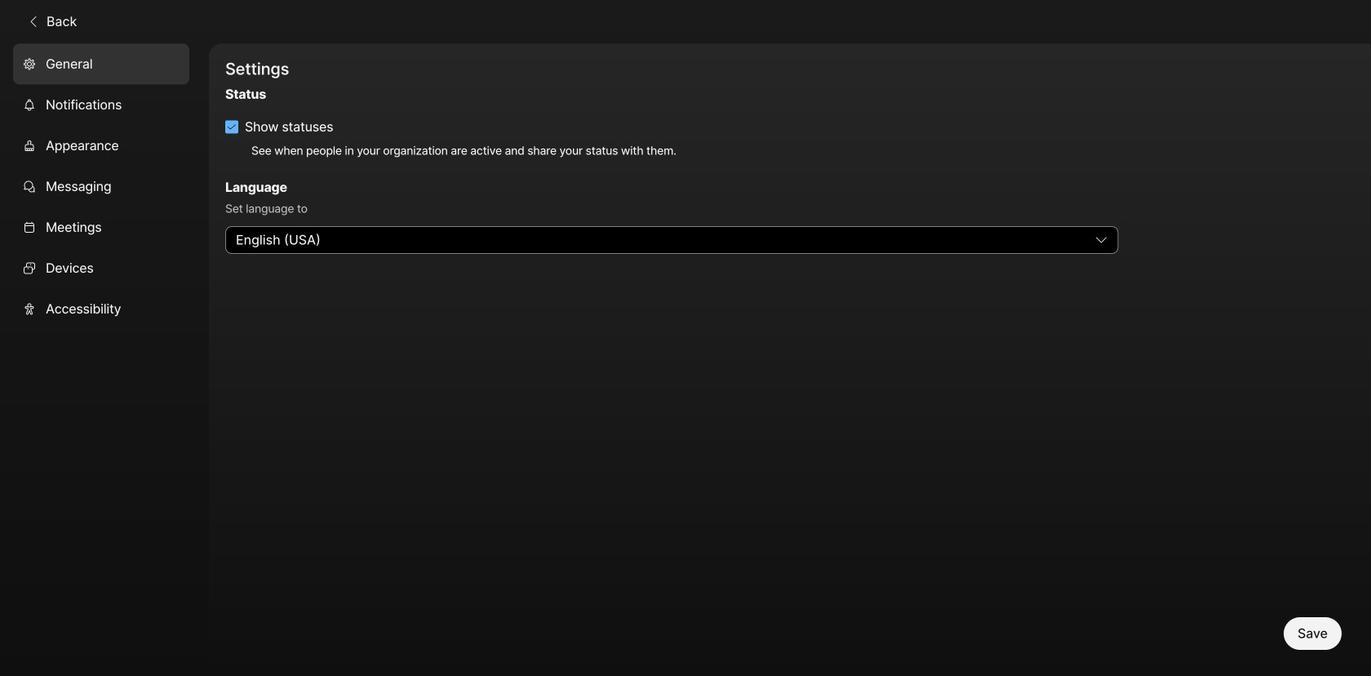 Task type: locate. For each thing, give the bounding box(es) containing it.
messaging tab
[[13, 166, 189, 207]]

notifications tab
[[13, 84, 189, 125]]

devices tab
[[13, 248, 189, 289]]

meetings tab
[[13, 207, 189, 248]]



Task type: vqa. For each thing, say whether or not it's contained in the screenshot.
the cancel_16 image at right top
no



Task type: describe. For each thing, give the bounding box(es) containing it.
accessibility tab
[[13, 289, 189, 329]]

appearance tab
[[13, 125, 189, 166]]

settings navigation
[[0, 44, 209, 676]]

general tab
[[13, 44, 189, 84]]



